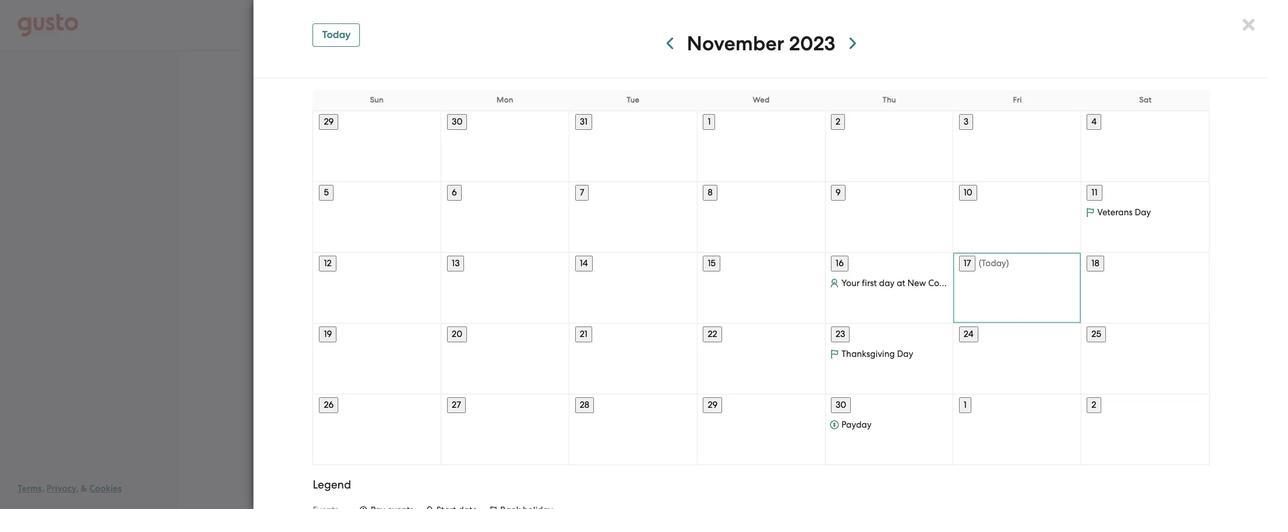 Task type: locate. For each thing, give the bounding box(es) containing it.
0 horizontal spatial 29 cell
[[313, 111, 441, 130]]

1 cell
[[697, 111, 825, 130], [953, 394, 1081, 413]]

sun column header
[[370, 95, 384, 105]]

a
[[919, 394, 924, 403], [1018, 500, 1023, 509]]

2 button
[[831, 114, 845, 130], [1087, 397, 1101, 413]]

first right the referee's
[[896, 500, 910, 509]]

2
[[836, 116, 841, 127], [912, 278, 917, 291], [1092, 400, 1097, 410]]

0 vertical spatial 29 cell
[[313, 111, 441, 130]]

november 2023
[[687, 32, 836, 56]]

with
[[990, 214, 1010, 225]]

a right receive
[[1018, 500, 1023, 509]]

1 vertical spatial 3
[[912, 343, 917, 356]]

module__icon___go7vc image right to
[[360, 506, 368, 509]]

1 vertical spatial 10
[[964, 187, 973, 198]]

row
[[313, 90, 1210, 111], [313, 182, 1209, 252], [313, 253, 1209, 323], [313, 324, 1209, 394], [313, 394, 1209, 465]]

0 vertical spatial 1
[[708, 116, 711, 127]]

business up double! on the bottom right of the page
[[925, 394, 956, 403]]

0 vertical spatial first
[[862, 278, 877, 288]]

4 cell
[[1081, 111, 1209, 130]]

in right cash
[[361, 143, 370, 155]]

0 vertical spatial a
[[919, 394, 924, 403]]

at
[[897, 278, 905, 288]]

1 horizontal spatial up
[[484, 143, 496, 155]]

0 vertical spatial 2 cell
[[825, 111, 953, 130]]

owner
[[953, 228, 982, 240]]

. inside 2 . they sign up and run their first paid payroll
[[917, 278, 920, 290]]

1 vertical spatial 30 button
[[831, 397, 851, 413]]

double!)
[[627, 109, 704, 133]]

up for 99% satisfaction. highest score in small-business payroll software. 1
[[458, 500, 468, 509]]

for down you on the right bottom
[[938, 358, 951, 370]]

0 vertical spatial share
[[920, 214, 947, 225]]

0 horizontal spatial payroll
[[791, 448, 856, 472]]

link for share your link with another business owner
[[972, 214, 988, 225]]

, left the privacy
[[42, 483, 44, 494]]

1 vertical spatial 1
[[964, 400, 967, 410]]

share for the
[[368, 259, 395, 271]]

$500 inside 3 . you both get gift cards! $500 for you,
[[912, 358, 936, 370]]

0 horizontal spatial $500
[[336, 109, 384, 133]]

2 horizontal spatial first
[[912, 293, 929, 305]]

$500 left visa
[[1025, 500, 1045, 509]]

30 for leftmost 30 cell
[[452, 116, 463, 127]]

1 vertical spatial 29
[[708, 400, 718, 410]]

1 vertical spatial more
[[644, 500, 664, 509]]

by
[[402, 295, 419, 314], [506, 500, 515, 509]]

1 button up if your referral's business has 10 or more employees.
[[703, 114, 715, 130]]

by right the invite
[[402, 295, 419, 314]]

0 horizontal spatial or
[[635, 500, 642, 509]]

payroll up days
[[791, 448, 856, 472]]

0 horizontal spatial 2 button
[[831, 114, 845, 130]]

0 horizontal spatial up
[[458, 500, 468, 509]]

row group containing 5
[[313, 181, 1210, 252]]

row group
[[313, 111, 1210, 181], [313, 181, 1210, 252], [313, 252, 1210, 323], [313, 323, 1210, 394], [313, 394, 1210, 465]]

or right has
[[750, 143, 760, 156]]

share for your
[[920, 214, 947, 225]]

up inside 2 . they sign up and run their first paid payroll
[[968, 278, 980, 290]]

$500 down "sun"
[[336, 109, 384, 133]]

mon column header
[[497, 95, 513, 105]]

link left on:
[[415, 259, 431, 271]]

0 horizontal spatial both
[[942, 343, 964, 355]]

11 cell
[[1081, 182, 1209, 201]]

0 vertical spatial 30 cell
[[441, 111, 569, 130]]

1 vertical spatial you,
[[954, 358, 973, 370]]

day for veterans day
[[1135, 207, 1151, 218]]

1 for rightmost 1 cell
[[964, 400, 967, 410]]

9 cell
[[825, 182, 953, 201]]

0 horizontal spatial sign
[[441, 500, 456, 509]]

30 cell down mon
[[441, 111, 569, 130]]

2 horizontal spatial up
[[968, 278, 980, 290]]

1 horizontal spatial share
[[920, 214, 947, 225]]

3 row group from the top
[[313, 252, 1210, 323]]

employees.
[[789, 143, 841, 156]]

you, down 24 'button'
[[954, 358, 973, 370]]

2 inside 2 . they sign up and run their first paid payroll
[[912, 278, 917, 291]]

30 left "$100"
[[452, 116, 463, 127]]

to
[[336, 500, 344, 509]]

1 button left employees
[[959, 397, 971, 413]]

of right days
[[836, 500, 843, 509]]

more inside to qualify, your referee must sign up for gusto by january 31st, 2024 and run one or more paid payrolls. within thirty (30) calendar days of your referee's first paid invoice, you will receive a $500 visa gift card
[[644, 500, 664, 509]]

30
[[452, 116, 463, 127], [836, 400, 847, 410]]

0 horizontal spatial share
[[368, 259, 395, 271]]

of
[[958, 394, 965, 403], [836, 500, 843, 509]]

30 button for 30 cell to the bottom
[[831, 397, 851, 413]]

day
[[1135, 207, 1151, 218], [897, 349, 913, 359]]

× document
[[254, 0, 1268, 509]]

0 vertical spatial of
[[958, 394, 965, 403]]

1 horizontal spatial 3
[[964, 116, 969, 127]]

on:
[[433, 259, 448, 271]]

you left the will
[[960, 500, 974, 509]]

and right copy
[[399, 195, 427, 213]]

in right score
[[629, 448, 646, 472]]

link inside share your link with another business owner
[[972, 214, 988, 225]]

more
[[762, 143, 786, 156], [644, 500, 664, 509]]

business left has
[[678, 143, 717, 156]]

. left 'they' at the right of the page
[[917, 278, 920, 290]]

0 vertical spatial up
[[484, 143, 496, 155]]

5
[[324, 187, 329, 198]]

1 horizontal spatial you,
[[954, 358, 973, 370]]

1 horizontal spatial 30 cell
[[825, 394, 953, 413]]

tue column header
[[627, 95, 640, 105]]

13 button
[[447, 256, 464, 272]]

1 vertical spatial by
[[506, 500, 515, 509]]

0 horizontal spatial email
[[422, 295, 461, 314]]

1 horizontal spatial 1 button
[[959, 397, 971, 413]]

2 row group from the top
[[313, 181, 1210, 252]]

31
[[580, 116, 588, 127]]

gusto navigation element
[[0, 50, 175, 97]]

16 button
[[831, 256, 849, 272]]

13
[[452, 258, 460, 269]]

today button
[[313, 23, 360, 47]]

0 horizontal spatial 10
[[738, 143, 748, 156]]

gusto
[[482, 500, 504, 509]]

copy
[[360, 195, 395, 213]]

. inside 3 . you both get gift cards! $500 for you,
[[917, 343, 920, 355]]

row containing 19
[[313, 324, 1209, 394]]

30 up payday at right bottom
[[836, 400, 847, 410]]

14
[[580, 258, 588, 269]]

one
[[619, 500, 633, 509]]

1 horizontal spatial both
[[1052, 394, 1069, 403]]

row containing 12
[[313, 253, 1209, 323]]

20
[[452, 329, 462, 339]]

and down 17 cell
[[982, 278, 1001, 290]]

card
[[1079, 500, 1095, 509]]

0 vertical spatial 30 button
[[447, 114, 467, 130]]

3 button
[[959, 114, 973, 130]]

you
[[922, 343, 939, 355]]

1 horizontal spatial 29 button
[[703, 397, 722, 413]]

and right employees
[[1021, 394, 1035, 403]]

module__icon___go7vc image right the referee
[[425, 506, 434, 509]]

1 horizontal spatial gift
[[1064, 500, 1077, 509]]

run left their
[[1003, 278, 1019, 290]]

1 left employees
[[964, 400, 967, 410]]

gift left cards!
[[984, 343, 1000, 355]]

email right preview
[[682, 366, 708, 378]]

30 cell up payday at right bottom
[[825, 394, 953, 413]]

today
[[322, 29, 351, 41]]

1 vertical spatial 2 button
[[1087, 397, 1101, 413]]

sign
[[946, 278, 965, 290], [441, 500, 456, 509]]

up right the signs
[[484, 143, 496, 155]]

4 row group from the top
[[313, 323, 1210, 394]]

29 cell inside row
[[697, 394, 825, 413]]

by right gusto
[[506, 500, 515, 509]]

1 right software.
[[953, 448, 957, 460]]

share inside share your link with another business owner
[[920, 214, 947, 225]]

0 horizontal spatial 30 button
[[447, 114, 467, 130]]

double!
[[898, 404, 926, 413]]

for down offer
[[389, 109, 415, 133]]

0 vertical spatial $500
[[336, 109, 384, 133]]

30 button up the signs
[[447, 114, 467, 130]]

3 inside 3 . you both get gift cards! $500 for you,
[[912, 343, 917, 356]]

0 vertical spatial you,
[[420, 109, 459, 133]]

0 vertical spatial .
[[917, 278, 920, 290]]

row for row group containing 19
[[313, 324, 1209, 394]]

30 cell
[[441, 111, 569, 130], [825, 394, 953, 413]]

1 , from the left
[[42, 483, 44, 494]]

for left 'gusto.'
[[499, 143, 512, 155]]

2 horizontal spatial 2
[[1092, 400, 1097, 410]]

you, up the referral
[[420, 109, 459, 133]]

1 vertical spatial 2 cell
[[1081, 394, 1209, 413]]

row containing 5
[[313, 182, 1209, 252]]

7
[[580, 187, 584, 198]]

.
[[917, 278, 920, 290], [917, 343, 920, 355]]

up left gusto
[[458, 500, 468, 509]]

when
[[372, 143, 397, 155]]

or right the one
[[635, 500, 642, 509]]

preview email button
[[643, 360, 708, 384]]

3 cell
[[953, 111, 1081, 130]]

your
[[842, 278, 860, 288]]

share left the
[[368, 259, 395, 271]]

15 cell
[[697, 253, 825, 272]]

2 vertical spatial up
[[458, 500, 468, 509]]

30 button up payday at right bottom
[[831, 397, 851, 413]]

3 inside button
[[964, 116, 969, 127]]

your
[[400, 143, 420, 155], [612, 143, 633, 156], [472, 195, 503, 213], [949, 214, 970, 225], [375, 500, 392, 509], [845, 500, 862, 509]]

payroll down company
[[955, 293, 987, 305]]

1 vertical spatial .
[[917, 343, 920, 355]]

29 button down preview email button
[[703, 397, 722, 413]]

facebook button
[[448, 259, 496, 271]]

you
[[1037, 394, 1050, 403], [960, 500, 974, 509]]

13 cell
[[441, 253, 569, 272]]

0 vertical spatial 1 button
[[703, 114, 715, 130]]

more right the one
[[644, 500, 664, 509]]

10 up share your link with another business owner
[[964, 187, 973, 198]]

1 vertical spatial 1 button
[[959, 397, 971, 413]]

1 cell down wed column header at top right
[[697, 111, 825, 130]]

your up owner
[[949, 214, 970, 225]]

30 for 30 cell to the bottom
[[836, 400, 847, 410]]

row containing 26
[[313, 394, 1209, 465]]

up inside to qualify, your referee must sign up for gusto by january 31st, 2024 and run one or more paid payrolls. within thirty (30) calendar days of your referee's first paid invoice, you will receive a $500 visa gift card
[[458, 500, 468, 509]]

payrolls.
[[684, 500, 716, 509]]

1 vertical spatial or
[[635, 500, 642, 509]]

first left day
[[862, 278, 877, 288]]

3 for 3
[[964, 116, 969, 127]]

another right with
[[1013, 214, 1050, 225]]

$100
[[464, 109, 508, 133]]

gift right visa
[[1064, 500, 1077, 509]]

0 horizontal spatial 1 button
[[703, 114, 715, 130]]

2 horizontal spatial link
[[972, 214, 988, 225]]

they
[[922, 278, 944, 290]]

1 vertical spatial payroll
[[791, 448, 856, 472]]

sign right 'they' at the right of the page
[[946, 278, 965, 290]]

1 vertical spatial sign
[[441, 500, 456, 509]]

small-
[[651, 448, 708, 472]]

28 button
[[575, 397, 594, 413]]

, left &
[[76, 483, 79, 494]]

8 cell
[[697, 182, 825, 201]]

29 button up cash
[[319, 114, 338, 130]]

up for $100
[[484, 143, 496, 155]]

module__icon___go7vc image
[[1086, 208, 1095, 217], [830, 279, 839, 288], [830, 349, 839, 359], [830, 420, 839, 430], [360, 506, 368, 509], [425, 506, 434, 509], [489, 506, 497, 509]]

day down '11' cell
[[1135, 207, 1151, 218]]

paid left payrolls.
[[665, 500, 683, 509]]

up down "17" "button"
[[968, 278, 980, 290]]

first down new
[[912, 293, 929, 305]]

31st,
[[550, 500, 565, 509]]

0 vertical spatial gift
[[984, 343, 1000, 355]]

8
[[708, 187, 713, 198]]

qualify,
[[346, 500, 373, 509]]

1 up if your referral's business has 10 or more employees.
[[708, 116, 711, 127]]

thu column header
[[883, 95, 896, 105]]

0 horizontal spatial 29
[[324, 116, 334, 127]]

28 cell
[[569, 394, 697, 413]]

2 vertical spatial first
[[896, 500, 910, 509]]

you right employees
[[1037, 394, 1050, 403]]

1 horizontal spatial email
[[682, 366, 708, 378]]

paid left invoice,
[[912, 500, 929, 509]]

0 horizontal spatial first
[[862, 278, 877, 288]]

0 horizontal spatial 2
[[836, 116, 841, 127]]

1 horizontal spatial day
[[1135, 207, 1151, 218]]

4
[[1092, 116, 1097, 127]]

2 cell
[[825, 111, 953, 130], [1081, 394, 1209, 413]]

1 row group from the top
[[313, 111, 1210, 181]]

4 button
[[1087, 114, 1102, 130]]

business left owner
[[912, 228, 950, 240]]

10 right has
[[738, 143, 748, 156]]

29 button
[[319, 114, 338, 130], [703, 397, 722, 413]]

2 vertical spatial 2
[[1092, 400, 1097, 410]]

10 button
[[959, 185, 977, 201]]

0 vertical spatial 29
[[324, 116, 334, 127]]

1 horizontal spatial of
[[958, 394, 965, 403]]

you inside refer a business of 10+ employees and you both get double!
[[1037, 394, 1050, 403]]

legend
[[313, 478, 351, 492]]

share
[[920, 214, 947, 225], [368, 259, 395, 271]]

1 horizontal spatial ,
[[76, 483, 79, 494]]

receive
[[990, 500, 1016, 509]]

29 cell
[[313, 111, 441, 130], [697, 394, 825, 413]]

and inside to qualify, your referee must sign up for gusto by january 31st, 2024 and run one or more paid payrolls. within thirty (30) calendar days of your referee's first paid invoice, you will receive a $500 visa gift card
[[588, 500, 603, 509]]

$500 down you on the right bottom
[[912, 358, 936, 370]]

and inside refer a business of 10+ employees and you both get double!
[[1021, 394, 1035, 403]]

1 horizontal spatial 2 cell
[[1081, 394, 1209, 413]]

preview
[[643, 366, 680, 378]]

a up double! on the bottom right of the page
[[919, 394, 924, 403]]

referee
[[394, 500, 420, 509]]

1 button for rightmost 1 cell
[[959, 397, 971, 413]]

0 horizontal spatial by
[[402, 295, 419, 314]]

of left 10+
[[958, 394, 965, 403]]

0 vertical spatial link
[[507, 195, 531, 213]]

1 button for leftmost 1 cell
[[703, 114, 715, 130]]

for left gusto
[[470, 500, 480, 509]]

terms
[[18, 483, 42, 494]]

0 horizontal spatial day
[[897, 349, 913, 359]]

1 horizontal spatial 10
[[964, 187, 973, 198]]

2 horizontal spatial $500
[[1025, 500, 1045, 509]]

0 horizontal spatial 29 button
[[319, 114, 338, 130]]

share the link on: facebook
[[368, 259, 492, 271]]

0 vertical spatial 30
[[452, 116, 463, 127]]

paid down company
[[931, 293, 953, 305]]

satisfaction.
[[380, 448, 495, 472]]

0 vertical spatial 2
[[836, 116, 841, 127]]

invoice,
[[931, 500, 959, 509]]

1 horizontal spatial get
[[1071, 394, 1083, 403]]

1 horizontal spatial 2
[[912, 278, 917, 291]]

2023
[[789, 32, 836, 56]]

link up owner
[[972, 214, 988, 225]]

january
[[517, 500, 548, 509]]

0 vertical spatial sign
[[946, 278, 965, 290]]

tue
[[627, 95, 640, 105]]

1 vertical spatial email
[[682, 366, 708, 378]]

18 cell
[[1081, 253, 1209, 272]]

1 vertical spatial first
[[912, 293, 929, 305]]

sign inside to qualify, your referee must sign up for gusto by january 31st, 2024 and run one or more paid payrolls. within thirty (30) calendar days of your referee's first paid invoice, you will receive a $500 visa gift card
[[441, 500, 456, 509]]

1 vertical spatial 29 button
[[703, 397, 722, 413]]

email
[[422, 295, 461, 314], [682, 366, 708, 378]]

linkedin button
[[533, 259, 574, 271]]

linkedin
[[537, 260, 570, 270]]

1 horizontal spatial a
[[1018, 500, 1023, 509]]

$500 inside to qualify, your referee must sign up for gusto by january 31st, 2024 and run one or more paid payrolls. within thirty (30) calendar days of your referee's first paid invoice, you will receive a $500 visa gift card
[[1025, 500, 1045, 509]]

first inside 2 . they sign up and run their first paid payroll
[[912, 293, 929, 305]]

27
[[452, 400, 461, 410]]

more left employees.
[[762, 143, 786, 156]]

row group containing 29
[[313, 111, 1210, 181]]

november
[[687, 32, 784, 56]]

day left you on the right bottom
[[897, 349, 913, 359]]

works
[[911, 171, 951, 189]]

1 cell down cards!
[[953, 394, 1081, 413]]

1 horizontal spatial 29
[[708, 400, 718, 410]]

None field
[[360, 225, 733, 251]]

0 vertical spatial another
[[1013, 214, 1050, 225]]

veterans
[[1098, 207, 1133, 218]]

link down 'gusto.'
[[507, 195, 531, 213]]

1 vertical spatial $500
[[912, 358, 936, 370]]

another
[[1013, 214, 1050, 225], [404, 365, 441, 377]]

0 horizontal spatial paid
[[665, 500, 683, 509]]

row for row group containing 26
[[313, 394, 1209, 465]]

15 button
[[703, 256, 720, 272]]

1 horizontal spatial sign
[[946, 278, 965, 290]]

a inside refer a business of 10+ employees and you both get double!
[[919, 394, 924, 403]]

(or
[[597, 109, 622, 133]]

share down works
[[920, 214, 947, 225]]

sign right must on the bottom left of the page
[[441, 500, 456, 509]]

days
[[817, 500, 834, 509]]

and inside 2 . they sign up and run their first paid payroll
[[982, 278, 1001, 290]]

email up 20
[[422, 295, 461, 314]]

0 horizontal spatial 30 cell
[[441, 111, 569, 130]]

1 horizontal spatial run
[[1003, 278, 1019, 290]]

and right 2024
[[588, 500, 603, 509]]

run left the one
[[605, 500, 617, 509]]

2 vertical spatial 1
[[953, 448, 957, 460]]

1 horizontal spatial 29 cell
[[697, 394, 825, 413]]

0 vertical spatial in
[[361, 143, 370, 155]]

0 horizontal spatial gift
[[984, 343, 1000, 355]]

0 horizontal spatial run
[[605, 500, 617, 509]]

signs
[[459, 143, 482, 155]]

27 cell
[[441, 394, 569, 413]]

2 button for left 2 cell
[[831, 114, 845, 130]]

your right if
[[612, 143, 633, 156]]

5 button
[[319, 185, 334, 201]]

5 row group from the top
[[313, 394, 1210, 465]]

. left you on the right bottom
[[917, 343, 920, 355]]

another right add
[[404, 365, 441, 377]]



Task type: describe. For each thing, give the bounding box(es) containing it.
17
[[964, 258, 971, 269]]

module__icon___go7vc image left payday at right bottom
[[830, 420, 839, 430]]

module__icon___go7vc image left january
[[489, 506, 497, 509]]

21
[[580, 329, 588, 339]]

them
[[544, 109, 592, 133]]

share your link with another business owner
[[912, 214, 1050, 240]]

12 button
[[319, 256, 336, 272]]

21 cell
[[569, 324, 697, 342]]

your inside share your link with another business owner
[[949, 214, 970, 225]]

1 horizontal spatial 1 cell
[[953, 394, 1081, 413]]

will
[[976, 500, 988, 509]]

sat
[[1140, 95, 1152, 105]]

10 inside button
[[964, 187, 973, 198]]

run inside to qualify, your referee must sign up for gusto by january 31st, 2024 and run one or more paid payrolls. within thirty (30) calendar days of your referee's first paid invoice, you will receive a $500 visa gift card
[[605, 500, 617, 509]]

module__icon___go7vc image left the your
[[830, 279, 839, 288]]

referral's
[[635, 143, 675, 156]]

29 for the bottom 29 button
[[708, 400, 718, 410]]

1 inside the 99% satisfaction. highest score in small-business payroll software. 1
[[953, 448, 957, 460]]

9
[[836, 187, 841, 198]]

1 horizontal spatial or
[[750, 143, 760, 156]]

0 horizontal spatial in
[[361, 143, 370, 155]]

22 button
[[703, 327, 722, 342]]

1 vertical spatial in
[[629, 448, 646, 472]]

business up thirty
[[708, 448, 786, 472]]

an illustration of a gift image
[[869, 342, 899, 371]]

19
[[324, 329, 332, 339]]

terms link
[[18, 483, 42, 494]]

thanksgiving day
[[842, 349, 913, 359]]

calendar
[[782, 500, 815, 509]]

mon
[[497, 95, 513, 105]]

you, inside 3 . you both get gift cards! $500 for you,
[[954, 358, 973, 370]]

their
[[1021, 278, 1042, 290]]

for inside to qualify, your referee must sign up for gusto by january 31st, 2024 and run one or more paid payrolls. within thirty (30) calendar days of your referee's first paid invoice, you will receive a $500 visa gift card
[[470, 500, 480, 509]]

email inside button
[[682, 366, 708, 378]]

sign inside 2 . they sign up and run their first paid payroll
[[946, 278, 965, 290]]

18
[[1092, 258, 1100, 269]]

sun
[[370, 95, 384, 105]]

10 cell
[[953, 182, 1081, 201]]

2 for left 2 cell
[[836, 116, 841, 127]]

time
[[380, 88, 396, 97]]

22
[[708, 329, 717, 339]]

software.
[[861, 448, 948, 472]]

how
[[862, 171, 894, 189]]

row for row group containing 5
[[313, 182, 1209, 252]]

copy and share your link
[[360, 195, 531, 213]]

new
[[908, 278, 926, 288]]

it
[[898, 171, 907, 189]]

2 for bottommost 2 cell
[[1092, 400, 1097, 410]]

11
[[1092, 187, 1098, 198]]

gusto.
[[514, 143, 544, 155]]

0 horizontal spatial you,
[[420, 109, 459, 133]]

module__icon___go7vc image down 23 "button" at the right bottom of page
[[830, 349, 839, 359]]

row containing sun
[[313, 90, 1210, 111]]

Enter email address email field
[[360, 326, 816, 352]]

. for 2
[[917, 278, 920, 290]]

sat column header
[[1140, 95, 1152, 105]]

to qualify, your referee must sign up for gusto by january 31st, 2024 and run one or more paid payrolls. within thirty (30) calendar days of your referee's first paid invoice, you will receive a $500 visa gift card
[[336, 500, 1101, 509]]

12
[[324, 258, 332, 269]]

if
[[603, 143, 609, 156]]

facebook
[[452, 260, 492, 270]]

gift inside 3 . you both get gift cards! $500 for you,
[[984, 343, 1000, 355]]

your left the referee
[[375, 500, 392, 509]]

7 cell
[[569, 182, 697, 201]]

24
[[964, 329, 974, 339]]

row group containing 26
[[313, 394, 1210, 465]]

both inside refer a business of 10+ employees and you both get double!
[[1052, 394, 1069, 403]]

30 button for leftmost 30 cell
[[447, 114, 467, 130]]

first inside to qualify, your referee must sign up for gusto by january 31st, 2024 and run one or more paid payrolls. within thirty (30) calendar days of your referee's first paid invoice, you will receive a $500 visa gift card
[[896, 500, 910, 509]]

23 cell
[[825, 324, 953, 342]]

first inside row group
[[862, 278, 877, 288]]

cash
[[336, 143, 359, 155]]

29 for the top 29 button
[[324, 116, 334, 127]]

add another
[[382, 365, 441, 377]]

limited time offer
[[352, 88, 416, 97]]

25
[[1092, 329, 1101, 339]]

17 cell
[[953, 253, 1081, 272]]

31 button
[[575, 114, 592, 130]]

get inside refer a business of 10+ employees and you both get double!
[[1071, 394, 1083, 403]]

2024
[[567, 500, 586, 509]]

for up 'gusto.'
[[513, 109, 539, 133]]

1 vertical spatial another
[[404, 365, 441, 377]]

a inside to qualify, your referee must sign up for gusto by january 31st, 2024 and run one or more paid payrolls. within thirty (30) calendar days of your referee's first paid invoice, you will receive a $500 visa gift card
[[1018, 500, 1023, 509]]

visa
[[1047, 500, 1062, 509]]

0 vertical spatial 10
[[738, 143, 748, 156]]

0 vertical spatial more
[[762, 143, 786, 156]]

both inside 3 . you both get gift cards! $500 for you,
[[942, 343, 964, 355]]

account menu element
[[1042, 0, 1251, 50]]

run inside 2 . they sign up and run their first paid payroll
[[1003, 278, 1019, 290]]

26 cell
[[313, 394, 441, 413]]

company
[[928, 278, 968, 288]]

1 horizontal spatial paid
[[912, 500, 929, 509]]

14 button
[[575, 256, 593, 272]]

get inside 3 . you both get gift cards! $500 for you,
[[966, 343, 981, 355]]

24 cell
[[953, 324, 1081, 342]]

22 cell
[[697, 324, 825, 342]]

gift inside to qualify, your referee must sign up for gusto by january 31st, 2024 and run one or more paid payrolls. within thirty (30) calendar days of your referee's first paid invoice, you will receive a $500 visa gift card
[[1064, 500, 1077, 509]]

of inside to qualify, your referee must sign up for gusto by january 31st, 2024 and run one or more paid payrolls. within thirty (30) calendar days of your referee's first paid invoice, you will receive a $500 visa gift card
[[836, 500, 843, 509]]

cards!
[[1002, 343, 1030, 355]]

23
[[836, 329, 845, 339]]

must
[[422, 500, 439, 509]]

27 button
[[447, 397, 466, 413]]

&
[[81, 483, 87, 494]]

referral
[[423, 143, 456, 155]]

99% satisfaction. highest score in small-business payroll software. 1
[[336, 448, 957, 472]]

your right 6 button
[[472, 195, 503, 213]]

by inside to qualify, your referee must sign up for gusto by january 31st, 2024 and run one or more paid payrolls. within thirty (30) calendar days of your referee's first paid invoice, you will receive a $500 visa gift card
[[506, 500, 515, 509]]

your left the referee's
[[845, 500, 862, 509]]

6
[[452, 187, 457, 198]]

within
[[718, 500, 742, 509]]

20 cell
[[441, 324, 569, 342]]

row group containing 12
[[313, 252, 1210, 323]]

cookies button
[[89, 482, 122, 496]]

row group containing 19
[[313, 323, 1210, 394]]

link for share the link on: facebook
[[415, 259, 431, 271]]

17 button
[[959, 256, 976, 272]]

how it works
[[862, 171, 951, 189]]

cookies
[[89, 483, 122, 494]]

25 cell
[[1081, 324, 1209, 342]]

payroll inside 2 . they sign up and run their first paid payroll
[[955, 293, 987, 305]]

2 button for bottommost 2 cell
[[1087, 397, 1101, 413]]

employees
[[981, 394, 1019, 403]]

you inside to qualify, your referee must sign up for gusto by january 31st, 2024 and run one or more paid payrolls. within thirty (30) calendar days of your referee's first paid invoice, you will receive a $500 visa gift card
[[960, 500, 974, 509]]

25 button
[[1087, 327, 1106, 342]]

the
[[398, 259, 413, 271]]

3 for 3 . you both get gift cards! $500 for you,
[[912, 343, 917, 356]]

0 horizontal spatial 2 cell
[[825, 111, 953, 130]]

1 vertical spatial 30 cell
[[825, 394, 953, 413]]

0 horizontal spatial 1 cell
[[697, 111, 825, 130]]

home image
[[18, 13, 78, 37]]

16 cell
[[825, 253, 953, 272]]

referrals image
[[1032, 11, 1040, 19]]

score
[[576, 448, 624, 472]]

2 , from the left
[[76, 483, 79, 494]]

business inside share your link with another business owner
[[912, 228, 950, 240]]

month view table
[[313, 90, 1210, 477]]

× button
[[1241, 9, 1257, 38]]

add
[[382, 365, 402, 377]]

99%
[[336, 448, 375, 472]]

15
[[708, 258, 716, 269]]

23 button
[[831, 327, 850, 342]]

row for row group containing 12
[[313, 253, 1209, 323]]

day for thanksgiving day
[[897, 349, 913, 359]]

28
[[580, 400, 589, 410]]

1 for leftmost 1 cell
[[708, 116, 711, 127]]

fri
[[1013, 95, 1022, 105]]

fri column header
[[1013, 95, 1022, 105]]

5 cell
[[313, 182, 441, 201]]

an illustration of a handshake image
[[869, 277, 899, 307]]

business inside refer a business of 10+ employees and you both get double!
[[925, 394, 956, 403]]

12 cell
[[313, 253, 441, 272]]

another inside share your link with another business owner
[[1013, 214, 1050, 225]]

module__icon___go7vc image down 11 button
[[1086, 208, 1095, 217]]

19 cell
[[313, 324, 441, 342]]

cash in when your referral signs up for gusto.
[[336, 143, 544, 155]]

if your referral's business has 10 or more employees.
[[601, 143, 841, 156]]

. for 3
[[917, 343, 920, 355]]

2x list
[[862, 194, 1108, 419]]

14 cell
[[569, 253, 697, 272]]

your right the when
[[400, 143, 420, 155]]

wed column header
[[753, 95, 770, 105]]

paid inside 2 . they sign up and run their first paid payroll
[[931, 293, 953, 305]]

for inside 3 . you both get gift cards! $500 for you,
[[938, 358, 951, 370]]

limited
[[352, 88, 378, 97]]

thu
[[883, 95, 896, 105]]

8 button
[[703, 185, 717, 201]]

refer a business of 10+ employees and you both get double!
[[898, 394, 1083, 413]]

or inside to qualify, your referee must sign up for gusto by january 31st, 2024 and run one or more paid payrolls. within thirty (30) calendar days of your referee's first paid invoice, you will receive a $500 visa gift card
[[635, 500, 642, 509]]

0 vertical spatial 29 button
[[319, 114, 338, 130]]

of inside refer a business of 10+ employees and you both get double!
[[958, 394, 965, 403]]

31 cell
[[569, 111, 697, 130]]

6 cell
[[441, 182, 569, 201]]

referee's
[[864, 500, 894, 509]]



Task type: vqa. For each thing, say whether or not it's contained in the screenshot.
Thu
yes



